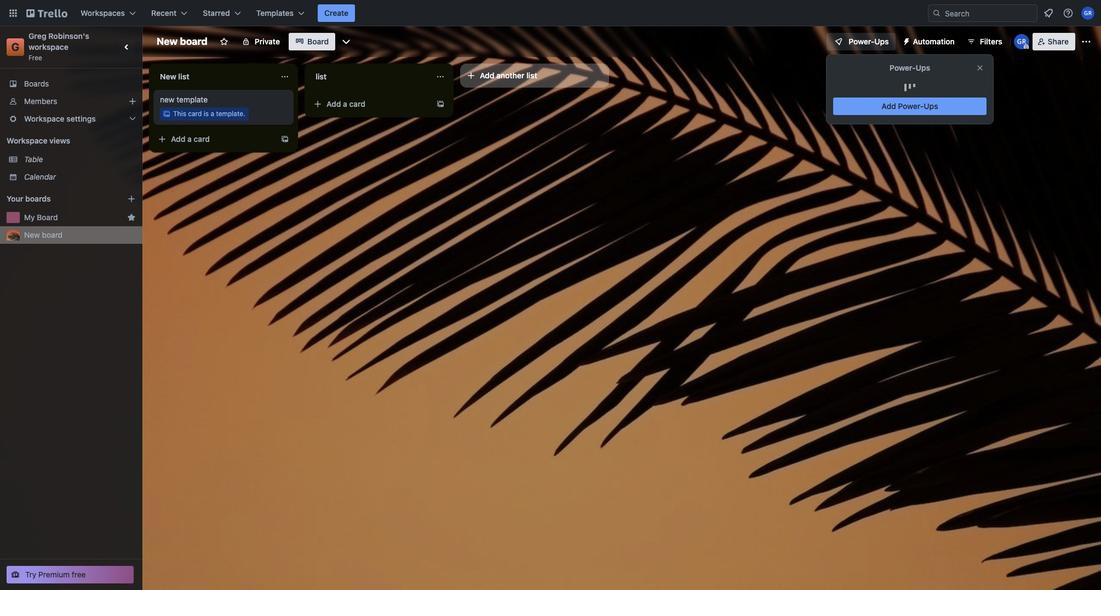 Task type: locate. For each thing, give the bounding box(es) containing it.
0 horizontal spatial power-ups
[[849, 37, 889, 46]]

card down is
[[194, 134, 210, 144]]

views
[[49, 136, 70, 145]]

0 vertical spatial card
[[349, 99, 366, 109]]

list up new template
[[178, 72, 189, 81]]

new
[[157, 36, 178, 47], [160, 72, 176, 81], [24, 230, 40, 240]]

new template
[[160, 95, 208, 104]]

calendar
[[24, 172, 56, 181]]

table link
[[24, 154, 136, 165]]

a
[[343, 99, 347, 109], [211, 110, 214, 118], [188, 134, 192, 144]]

1 horizontal spatial board
[[307, 37, 329, 46]]

robinson's
[[48, 31, 89, 41]]

this card is a template.
[[173, 110, 245, 118]]

a right is
[[211, 110, 214, 118]]

1 vertical spatial add a card button
[[153, 130, 276, 148]]

0 vertical spatial workspace
[[24, 114, 64, 123]]

add another list button
[[460, 64, 609, 88]]

add another list
[[480, 71, 538, 80]]

my board link
[[24, 212, 123, 223]]

new board link
[[24, 230, 136, 241]]

0 vertical spatial board
[[307, 37, 329, 46]]

board left star or unstar board image
[[180, 36, 208, 47]]

card down list text field
[[349, 99, 366, 109]]

your boards with 2 items element
[[7, 192, 111, 206]]

0 horizontal spatial add a card button
[[153, 130, 276, 148]]

greg robinson's workspace free
[[29, 31, 91, 62]]

automation
[[913, 37, 955, 46]]

power-
[[849, 37, 875, 46], [890, 63, 916, 72], [899, 101, 924, 111]]

1 horizontal spatial board
[[180, 36, 208, 47]]

0 vertical spatial power-
[[849, 37, 875, 46]]

add a card button down list text field
[[309, 95, 432, 113]]

new for new board link
[[24, 230, 40, 240]]

board
[[180, 36, 208, 47], [42, 230, 63, 240]]

ups inside button
[[924, 101, 939, 111]]

new template link
[[160, 94, 287, 105]]

0 vertical spatial add a card
[[327, 99, 366, 109]]

1 horizontal spatial a
[[211, 110, 214, 118]]

your boards
[[7, 194, 51, 203]]

new down recent dropdown button
[[157, 36, 178, 47]]

0 vertical spatial a
[[343, 99, 347, 109]]

Search field
[[942, 5, 1038, 21]]

new list
[[160, 72, 189, 81]]

new board
[[157, 36, 208, 47], [24, 230, 63, 240]]

power- inside power-ups button
[[849, 37, 875, 46]]

power-ups
[[849, 37, 889, 46], [890, 63, 931, 72]]

workspace up table
[[7, 136, 47, 145]]

1 vertical spatial new board
[[24, 230, 63, 240]]

board
[[307, 37, 329, 46], [37, 213, 58, 222]]

new board down recent dropdown button
[[157, 36, 208, 47]]

power- inside add power-ups button
[[899, 101, 924, 111]]

card
[[349, 99, 366, 109], [188, 110, 202, 118], [194, 134, 210, 144]]

power-ups button
[[827, 33, 896, 50]]

create from template… image
[[281, 135, 289, 144]]

0 horizontal spatial add a card
[[171, 134, 210, 144]]

add
[[480, 71, 495, 80], [327, 99, 341, 109], [882, 101, 897, 111], [171, 134, 186, 144]]

board down my board
[[42, 230, 63, 240]]

0 notifications image
[[1042, 7, 1056, 20]]

filters
[[980, 37, 1003, 46]]

2 vertical spatial power-
[[899, 101, 924, 111]]

add a card down list text field
[[327, 99, 366, 109]]

new up new
[[160, 72, 176, 81]]

2 horizontal spatial a
[[343, 99, 347, 109]]

0 vertical spatial power-ups
[[849, 37, 889, 46]]

0 vertical spatial board
[[180, 36, 208, 47]]

1 vertical spatial add a card
[[171, 134, 210, 144]]

2 vertical spatial ups
[[924, 101, 939, 111]]

2 horizontal spatial list
[[527, 71, 538, 80]]

a down this card is a template.
[[188, 134, 192, 144]]

new down my
[[24, 230, 40, 240]]

premium
[[38, 570, 70, 579]]

template.
[[216, 110, 245, 118]]

0 horizontal spatial list
[[178, 72, 189, 81]]

1 horizontal spatial add a card button
[[309, 95, 432, 113]]

a down list text field
[[343, 99, 347, 109]]

ups
[[875, 37, 889, 46], [916, 63, 931, 72], [924, 101, 939, 111]]

this
[[173, 110, 186, 118]]

try premium free button
[[7, 566, 134, 584]]

power-ups down sm icon on the top right of page
[[890, 63, 931, 72]]

workspace navigation collapse icon image
[[119, 39, 135, 55]]

1 horizontal spatial list
[[316, 72, 327, 81]]

1 horizontal spatial add a card
[[327, 99, 366, 109]]

filters button
[[964, 33, 1006, 50]]

board right my
[[37, 213, 58, 222]]

0 horizontal spatial board
[[42, 230, 63, 240]]

recent button
[[145, 4, 194, 22]]

this member is an admin of this board. image
[[1024, 44, 1029, 49]]

0 vertical spatial new board
[[157, 36, 208, 47]]

0 horizontal spatial a
[[188, 134, 192, 144]]

0 vertical spatial add a card button
[[309, 95, 432, 113]]

list down "board" link
[[316, 72, 327, 81]]

settings
[[66, 114, 96, 123]]

workspace
[[29, 42, 69, 52]]

workspace settings
[[24, 114, 96, 123]]

1 horizontal spatial power-ups
[[890, 63, 931, 72]]

add a card button for new list
[[153, 130, 276, 148]]

workspace inside popup button
[[24, 114, 64, 123]]

add power-ups button
[[834, 98, 987, 115]]

2 vertical spatial card
[[194, 134, 210, 144]]

new
[[160, 95, 175, 104]]

add a card button down this card is a template.
[[153, 130, 276, 148]]

list
[[527, 71, 538, 80], [178, 72, 189, 81], [316, 72, 327, 81]]

card left is
[[188, 110, 202, 118]]

add a card down this
[[171, 134, 210, 144]]

1 vertical spatial power-
[[890, 63, 916, 72]]

0 horizontal spatial new board
[[24, 230, 63, 240]]

create from template… image
[[436, 100, 445, 109]]

board link
[[289, 33, 336, 50]]

add a card for list
[[327, 99, 366, 109]]

list text field
[[309, 68, 430, 86]]

2 vertical spatial new
[[24, 230, 40, 240]]

board left customize views image
[[307, 37, 329, 46]]

board inside text box
[[180, 36, 208, 47]]

1 horizontal spatial new board
[[157, 36, 208, 47]]

2 vertical spatial a
[[188, 134, 192, 144]]

1 vertical spatial board
[[42, 230, 63, 240]]

1 vertical spatial new
[[160, 72, 176, 81]]

1 vertical spatial ups
[[916, 63, 931, 72]]

add a card button
[[309, 95, 432, 113], [153, 130, 276, 148]]

list right another
[[527, 71, 538, 80]]

templates
[[256, 8, 294, 18]]

0 horizontal spatial board
[[37, 213, 58, 222]]

add a card
[[327, 99, 366, 109], [171, 134, 210, 144]]

1 vertical spatial board
[[37, 213, 58, 222]]

1 vertical spatial workspace
[[7, 136, 47, 145]]

table
[[24, 155, 43, 164]]

workspace for workspace settings
[[24, 114, 64, 123]]

create button
[[318, 4, 355, 22]]

primary element
[[0, 0, 1102, 26]]

Board name text field
[[151, 33, 213, 50]]

a for list
[[343, 99, 347, 109]]

workspace down members
[[24, 114, 64, 123]]

free
[[29, 54, 42, 62]]

customize views image
[[341, 36, 352, 47]]

new board down my board
[[24, 230, 63, 240]]

power-ups left sm icon on the top right of page
[[849, 37, 889, 46]]

1 vertical spatial card
[[188, 110, 202, 118]]

0 vertical spatial ups
[[875, 37, 889, 46]]

workspaces
[[81, 8, 125, 18]]

private button
[[235, 33, 287, 50]]

close popover image
[[976, 64, 985, 72]]

workspace settings button
[[0, 110, 143, 128]]

workspace
[[24, 114, 64, 123], [7, 136, 47, 145]]



Task type: vqa. For each thing, say whether or not it's contained in the screenshot.
Filters BUTTON
yes



Task type: describe. For each thing, give the bounding box(es) containing it.
add power-ups
[[882, 101, 939, 111]]

is
[[204, 110, 209, 118]]

g
[[11, 41, 19, 53]]

workspace for workspace views
[[7, 136, 47, 145]]

greg robinson's workspace link
[[29, 31, 91, 52]]

new for the new list text box
[[160, 72, 176, 81]]

New list text field
[[153, 68, 274, 86]]

new board inside text box
[[157, 36, 208, 47]]

template
[[177, 95, 208, 104]]

card for new list
[[194, 134, 210, 144]]

list inside text box
[[178, 72, 189, 81]]

share button
[[1033, 33, 1076, 50]]

greg
[[29, 31, 46, 41]]

automation button
[[898, 33, 962, 50]]

list inside text field
[[316, 72, 327, 81]]

add board image
[[127, 195, 136, 203]]

a for new list
[[188, 134, 192, 144]]

greg robinson (gregrobinson96) image
[[1082, 7, 1095, 20]]

private
[[255, 37, 280, 46]]

sm image
[[898, 33, 913, 48]]

search image
[[933, 9, 942, 18]]

list inside button
[[527, 71, 538, 80]]

starred button
[[196, 4, 248, 22]]

0 vertical spatial new
[[157, 36, 178, 47]]

members
[[24, 96, 57, 106]]

card for list
[[349, 99, 366, 109]]

workspaces button
[[74, 4, 143, 22]]

create
[[324, 8, 349, 18]]

members link
[[0, 93, 143, 110]]

boards
[[25, 194, 51, 203]]

add a card button for list
[[309, 95, 432, 113]]

open information menu image
[[1063, 8, 1074, 19]]

1 vertical spatial a
[[211, 110, 214, 118]]

show menu image
[[1081, 36, 1092, 47]]

greg robinson (gregrobinson96) image
[[1014, 34, 1030, 49]]

starred
[[203, 8, 230, 18]]

my board
[[24, 213, 58, 222]]

free
[[72, 570, 86, 579]]

starred icon image
[[127, 213, 136, 222]]

share
[[1048, 37, 1069, 46]]

my
[[24, 213, 35, 222]]

another
[[497, 71, 525, 80]]

try
[[25, 570, 36, 579]]

boards link
[[0, 75, 143, 93]]

add a card for new list
[[171, 134, 210, 144]]

calendar link
[[24, 172, 136, 183]]

templates button
[[250, 4, 311, 22]]

boards
[[24, 79, 49, 88]]

power-ups inside button
[[849, 37, 889, 46]]

g link
[[7, 38, 24, 56]]

workspace views
[[7, 136, 70, 145]]

your
[[7, 194, 23, 203]]

back to home image
[[26, 4, 67, 22]]

recent
[[151, 8, 177, 18]]

try premium free
[[25, 570, 86, 579]]

star or unstar board image
[[220, 37, 228, 46]]

1 vertical spatial power-ups
[[890, 63, 931, 72]]

ups inside button
[[875, 37, 889, 46]]



